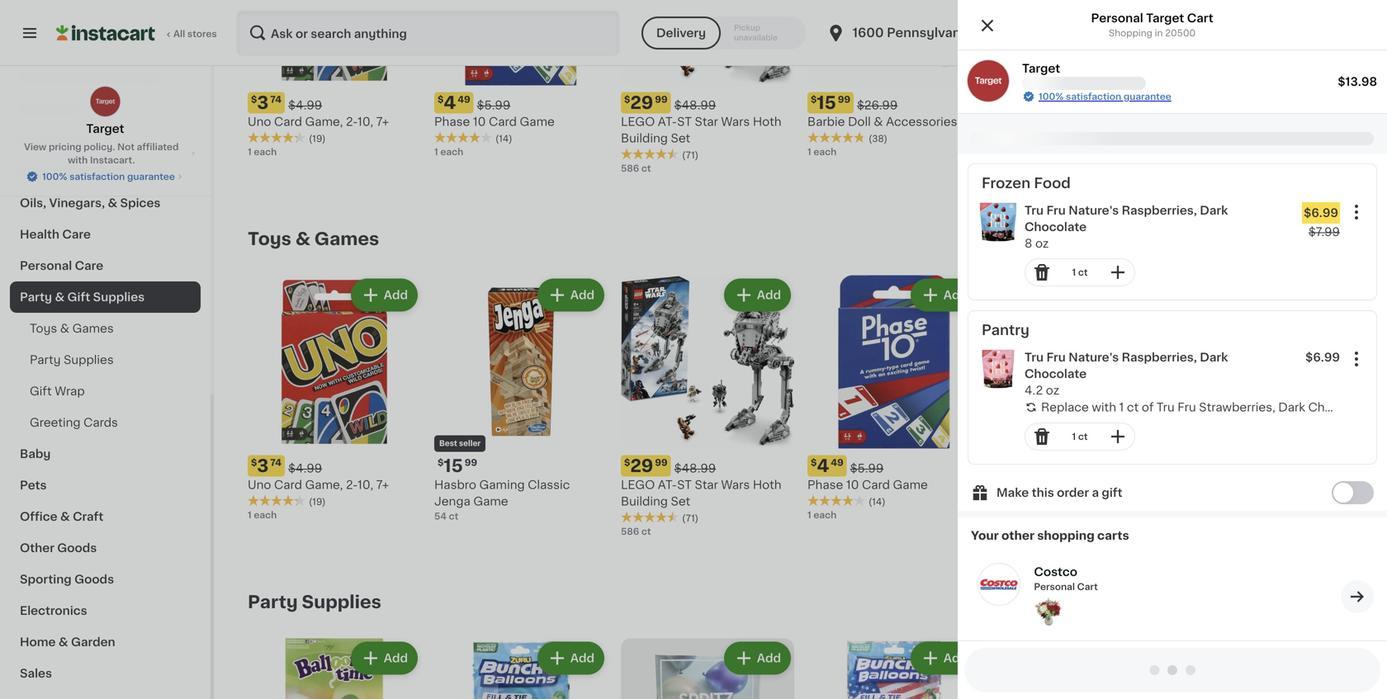 Task type: vqa. For each thing, say whether or not it's contained in the screenshot.
spanish onions $0.88 / lb about 0.76 lb each
no



Task type: describe. For each thing, give the bounding box(es) containing it.
pop
[[1280, 133, 1303, 144]]

at- inside product group
[[658, 479, 677, 491]]

tru for pantry
[[1025, 354, 1044, 365]]

pama
[[1271, 116, 1303, 128]]

each for second "$3.74 original price: $4.99" 'element'
[[254, 511, 277, 520]]

craft
[[73, 511, 104, 523]]

to
[[1144, 664, 1160, 678]]

8 for $ 8 99 $13.99 squishmallows ronalda the pink and purple yeti plush toy - pink & purple
[[1190, 458, 1203, 475]]

oils, vinegars, & spices
[[20, 197, 161, 209]]

$ 4 49
[[811, 458, 844, 475]]

home
[[20, 637, 56, 648]]

0 vertical spatial toys & games
[[248, 230, 379, 248]]

7+ for second "$3.74 original price: $4.99" 'element'
[[376, 479, 389, 491]]

hasbro gaming classic jenga game 54 ct
[[434, 479, 570, 521]]

star for first $29.99 original price: $48.99 element from the bottom of the page
[[695, 479, 718, 491]]

cake
[[1248, 133, 1278, 144]]

100% satisfaction guarantee inside button
[[42, 172, 175, 181]]

1 horizontal spatial $ 15 99
[[811, 94, 851, 112]]

barbie doll & accessories
[[808, 116, 958, 128]]

carts
[[1098, 532, 1130, 543]]

100% inside 'link'
[[1039, 94, 1064, 103]]

1 ct for remove tru fru nature's raspberries, dark chocolate icon
[[1073, 434, 1088, 443]]

view pricing policy. not affiliated with instacart.
[[24, 142, 179, 165]]

replace
[[1042, 403, 1089, 415]]

1 vertical spatial (38)
[[1056, 498, 1075, 507]]

10, for second "$3.74 original price: $4.99" 'element'
[[358, 479, 373, 491]]

2 $3.74 original price: $4.99 element from the top
[[248, 456, 421, 477]]

0 vertical spatial party
[[20, 292, 52, 303]]

$ 4 49 $5.99 phase 10 card game
[[434, 94, 555, 128]]

plush inside squishmallows pama the strawberry cake pop plush toy - pink
[[1306, 133, 1338, 144]]

dark for pantry
[[1200, 354, 1229, 365]]

your
[[971, 532, 999, 543]]

st inside product group
[[677, 479, 692, 491]]

0 horizontal spatial $ 15 99
[[438, 458, 477, 475]]

1 horizontal spatial $15.99 original price: $26.99 element
[[994, 456, 1168, 477]]

canned goods & soups link
[[10, 62, 201, 93]]

phase inside $ 4 49 $5.99 phase 10 card game
[[434, 116, 470, 128]]

0 vertical spatial accessories
[[886, 116, 958, 128]]

1 each for second "$3.74 original price: $4.99" 'element'
[[248, 511, 277, 520]]

greeting cards
[[30, 417, 118, 429]]

policy.
[[84, 142, 115, 152]]

in
[[1155, 28, 1163, 38]]

$6.99 for $6.99
[[1306, 354, 1341, 365]]

uno for 2nd "$3.74 original price: $4.99" 'element' from the bottom
[[248, 116, 271, 128]]

& inside "$ 8 99 $13.99 squishmallows ronalda the pink and purple yeti plush toy - pink & purple"
[[1217, 513, 1226, 524]]

with inside product group
[[1092, 403, 1117, 415]]

2 vertical spatial fru
[[1178, 403, 1197, 415]]

$26.99 inside the $ 15 99 $26.99 barbie doll & accessories
[[1044, 463, 1085, 475]]

$6.99 $7.99
[[1304, 209, 1341, 240]]

view more link for toys & games
[[1281, 231, 1355, 247]]

game, for second "$3.74 original price: $4.99" 'element'
[[305, 479, 343, 491]]

garden
[[71, 637, 115, 648]]

1 horizontal spatial by
[[1176, 27, 1192, 39]]

1 vertical spatial 4:45-
[[1093, 80, 1119, 89]]

shopping
[[1038, 532, 1095, 543]]

0 horizontal spatial target
[[86, 123, 124, 135]]

squishmallows pama the strawberry cake pop plush toy - pink button
[[1181, 0, 1355, 176]]

0 horizontal spatial 15
[[444, 458, 463, 475]]

- inside squishmallows ronalda the pink and purple yeti plush toy - pink & purple
[[994, 149, 1000, 161]]

order
[[1057, 489, 1089, 501]]

$ 29 99 $48.99 lego at-st star wars hoth building set inside product group
[[621, 458, 782, 508]]

greeting
[[30, 417, 81, 429]]

49 for $ 4 49
[[831, 458, 844, 467]]

0 vertical spatial (38)
[[869, 134, 888, 143]]

8 inside tru fru nature's raspberries, dark chocolate 8 oz
[[1025, 240, 1033, 251]]

other
[[20, 543, 54, 554]]

the inside "$ 8 99 $13.99 squishmallows ronalda the pink and purple yeti plush toy - pink & purple"
[[1321, 479, 1340, 491]]

personal care link
[[10, 250, 201, 282]]

4:45- inside delivery by 4:45-4:55pm link
[[1195, 27, 1231, 39]]

1 $29.99 original price: $48.99 element from the top
[[621, 92, 795, 114]]

$ 8 99 $13.99 squishmallows ronalda the pink and purple yeti plush toy - pink & purple
[[1181, 458, 1354, 524]]

1 586 from the top
[[621, 164, 639, 173]]

affiliated
[[137, 142, 179, 152]]

54
[[434, 512, 447, 521]]

game inside hasbro gaming classic jenga game 54 ct
[[474, 496, 508, 508]]

card inside $ 4 49 $5.99 phase 10 card game
[[489, 116, 517, 128]]

1 vertical spatial supplies
[[64, 354, 114, 366]]

classic
[[528, 479, 570, 491]]

1 each for the left $15.99 original price: $26.99 element
[[808, 147, 837, 157]]

view for toys & games
[[1281, 233, 1309, 245]]

0 vertical spatial $4.49 original price: $5.99 element
[[434, 92, 608, 114]]

health care link
[[10, 219, 201, 250]]

$4.99 for second "$3.74 original price: $4.99" 'element'
[[288, 463, 322, 475]]

1 horizontal spatial party supplies
[[248, 594, 381, 611]]

target link
[[86, 86, 124, 137]]

2 vertical spatial supplies
[[302, 594, 381, 611]]

2 vertical spatial tru
[[1157, 403, 1175, 415]]

guarantee inside button
[[127, 172, 175, 181]]

make
[[997, 489, 1029, 501]]

instacart logo image
[[56, 23, 155, 43]]

49 for $ 4 49 $5.99 phase 10 card game
[[458, 95, 470, 104]]

100% satisfaction guarantee button
[[26, 167, 185, 183]]

oils, vinegars, & spices link
[[10, 187, 201, 219]]

(19) for 2nd "$3.74 original price: $4.99" 'element' from the bottom
[[309, 134, 326, 143]]

costco personal cart
[[1034, 568, 1098, 593]]

cards
[[83, 417, 118, 429]]

10 inside product group
[[846, 479, 859, 491]]

replace with 1 ct of tru fru strawberries, dark chocolate
[[1042, 403, 1369, 415]]

product group containing 4
[[808, 275, 981, 522]]

of
[[1142, 403, 1154, 415]]

0 horizontal spatial toys & games link
[[10, 313, 201, 344]]

20500
[[1166, 28, 1196, 38]]

tru fru nature's raspberries, dark chocolate button for pantry
[[1025, 351, 1287, 384]]

plush inside squishmallows ronalda the pink and purple yeti plush toy - pink & purple
[[1111, 133, 1143, 144]]

each for 2nd "$3.74 original price: $4.99" 'element' from the bottom
[[254, 147, 277, 157]]

electronics
[[20, 605, 87, 617]]

1 horizontal spatial delivery
[[1037, 80, 1076, 89]]

frozen
[[982, 178, 1031, 192]]

$ inside "$ 8 99 $13.99 squishmallows ronalda the pink and purple yeti plush toy - pink & purple"
[[1184, 458, 1190, 467]]

1 horizontal spatial toys & games link
[[248, 229, 379, 249]]

$8.99 original price: $13.99 element for pama
[[1181, 92, 1355, 114]]

go to checkout
[[1119, 664, 1233, 678]]

accessories inside the $ 15 99 $26.99 barbie doll & accessories
[[1073, 479, 1144, 491]]

1 vertical spatial delivery by 4:45-4:55pm
[[1037, 80, 1155, 89]]

15 inside the $ 15 99 $26.99 barbie doll & accessories
[[1004, 458, 1023, 475]]

$8.99 original price: $13.99 element for ronalda
[[994, 92, 1168, 114]]

1 each for the top $4.49 original price: $5.99 element
[[434, 147, 464, 157]]

doll inside the $ 15 99 $26.99 barbie doll & accessories
[[1035, 479, 1058, 491]]

hasbro
[[434, 479, 476, 491]]

1 horizontal spatial 15
[[817, 94, 836, 112]]

baking essentials link
[[10, 156, 201, 187]]

tru fru nature's raspberries, dark chocolate button for frozen food
[[1025, 204, 1287, 237]]

squishmallows inside "$ 8 99 $13.99 squishmallows ronalda the pink and purple yeti plush toy - pink & purple"
[[1181, 479, 1268, 491]]

building inside product group
[[621, 496, 668, 508]]

electronics link
[[10, 596, 201, 627]]

nature's for pantry
[[1069, 354, 1119, 365]]

raspberries, for pantry
[[1122, 354, 1197, 365]]

$13.99 inside $8.99 original price: $13.99 element
[[1037, 100, 1075, 111]]

1 vertical spatial toys
[[30, 323, 57, 335]]

game inside $ 4 49 $5.99 phase 10 card game
[[520, 116, 555, 128]]

toy inside squishmallows ronalda the pink and purple yeti plush toy - pink & purple
[[1146, 133, 1167, 144]]

4:55pm inside delivery by 4:45-4:55pm link
[[1231, 27, 1280, 39]]

0 horizontal spatial party supplies
[[30, 354, 114, 366]]

1 vertical spatial by
[[1079, 80, 1091, 89]]

each for rightmost $15.99 original price: $26.99 element
[[1001, 511, 1024, 520]]

other
[[1002, 532, 1035, 543]]

ronalda inside squishmallows ronalda the pink and purple yeti plush toy - pink & purple
[[1084, 116, 1132, 128]]

$13.99 inside "$ 8 99 $13.99 squishmallows ronalda the pink and purple yeti plush toy - pink & purple"
[[1223, 463, 1262, 475]]

29 inside product group
[[630, 458, 654, 475]]

(14) for the top $4.49 original price: $5.99 element
[[496, 134, 513, 143]]

0 vertical spatial barbie
[[808, 116, 845, 128]]

target image
[[968, 60, 1009, 102]]

yeti inside squishmallows ronalda the pink and purple yeti plush toy - pink & purple
[[1087, 133, 1108, 144]]

and inside squishmallows ronalda the pink and purple yeti plush toy - pink & purple
[[1022, 133, 1044, 144]]

oz for pantry
[[1046, 387, 1060, 398]]

99 inside the $ 15 99 $26.99 barbie doll & accessories
[[1025, 458, 1037, 467]]

0 horizontal spatial $15.99 original price: $26.99 element
[[808, 92, 981, 114]]

personal inside the "costco personal cart"
[[1034, 584, 1075, 593]]

pink inside squishmallows pama the strawberry cake pop plush toy - pink
[[1213, 149, 1238, 161]]

- inside "$ 8 99 $13.99 squishmallows ronalda the pink and purple yeti plush toy - pink & purple"
[[1181, 513, 1186, 524]]

shopping
[[1109, 28, 1153, 38]]

1 vertical spatial gift
[[30, 386, 52, 397]]

& inside squishmallows ronalda the pink and purple yeti plush toy - pink & purple
[[1030, 149, 1039, 161]]

delivery button
[[642, 17, 721, 50]]

baby
[[20, 448, 51, 460]]

product group containing 29
[[621, 275, 795, 539]]

squishmallows ronalda the pink and purple yeti plush toy - pink & purple
[[994, 116, 1167, 161]]

sporting goods link
[[10, 564, 201, 596]]

2 586 from the top
[[621, 527, 639, 536]]

other goods link
[[10, 533, 201, 564]]

product group for pantry
[[969, 344, 1377, 459]]

0 vertical spatial games
[[315, 230, 379, 248]]

personal for personal care
[[20, 260, 72, 272]]

$8.99 original price: $13.99 element down strawberries,
[[1181, 456, 1355, 477]]

sporting
[[20, 574, 72, 586]]

service type group
[[642, 17, 807, 50]]

2 horizontal spatial delivery
[[1119, 27, 1173, 39]]

checkout
[[1163, 664, 1233, 678]]

raspberries, for frozen food
[[1122, 206, 1197, 218]]

1 $ 29 99 $48.99 lego at-st star wars hoth building set from the top
[[621, 94, 782, 144]]

gift wrap link
[[10, 376, 201, 407]]

the for pama
[[1306, 116, 1325, 128]]

household link
[[10, 125, 201, 156]]

0 vertical spatial 100% satisfaction guarantee
[[1039, 94, 1172, 103]]

phase inside product group
[[808, 479, 844, 491]]

party & gift supplies link
[[10, 282, 201, 313]]

1 586 ct from the top
[[621, 164, 651, 173]]

99 inside $ 8 99
[[1017, 95, 1030, 104]]

1 horizontal spatial toys
[[248, 230, 292, 248]]

office & craft link
[[10, 501, 201, 533]]

game inside product group
[[893, 479, 928, 491]]

view more for toys & games
[[1281, 233, 1343, 245]]

product group for frozen food
[[969, 197, 1377, 295]]

party & gift supplies
[[20, 292, 145, 303]]

pennsylvania
[[887, 27, 972, 39]]

remove tru fru nature's raspberries, dark chocolate image
[[1032, 264, 1052, 284]]

ronalda inside "$ 8 99 $13.99 squishmallows ronalda the pink and purple yeti plush toy - pink & purple"
[[1271, 479, 1318, 491]]

breakfast link
[[10, 93, 201, 125]]

view inside view pricing policy. not affiliated with instacart.
[[24, 142, 46, 152]]

greeting cards link
[[10, 407, 201, 439]]

seller
[[459, 440, 481, 448]]

1 wars from the top
[[721, 116, 750, 128]]

100% satisfaction guarantee link
[[1039, 92, 1172, 105]]

barbie inside the $ 15 99 $26.99 barbie doll & accessories
[[994, 479, 1032, 491]]

74 for 2nd "$3.74 original price: $4.99" 'element' from the bottom
[[270, 95, 282, 104]]

essentials
[[64, 166, 124, 178]]

office & craft
[[20, 511, 104, 523]]

$ 8 99
[[998, 94, 1030, 112]]

100% inside button
[[42, 172, 67, 181]]

oils,
[[20, 197, 46, 209]]

74 for second "$3.74 original price: $4.99" 'element'
[[270, 458, 282, 467]]

stores
[[187, 29, 217, 38]]

soups
[[124, 72, 162, 83]]

canned goods & soups
[[20, 72, 162, 83]]

home & garden
[[20, 637, 115, 648]]

personal for personal target cart shopping in 20500
[[1092, 12, 1144, 24]]

2 vertical spatial party
[[248, 594, 298, 611]]

1 building from the top
[[621, 133, 668, 144]]

1 vertical spatial party
[[30, 354, 61, 366]]

$7.99
[[1309, 228, 1341, 240]]

1 horizontal spatial $4.49 original price: $5.99 element
[[808, 456, 981, 477]]

0 horizontal spatial doll
[[848, 116, 871, 128]]

household
[[20, 135, 85, 146]]

0 horizontal spatial 4:55pm
[[1119, 80, 1155, 89]]

delivery inside "button"
[[657, 27, 706, 39]]

uno card game, 2-10, 7+ for second "$3.74 original price: $4.99" 'element'
[[248, 479, 389, 491]]

$ 3 74 for second "$3.74 original price: $4.99" 'element'
[[251, 458, 282, 475]]

best
[[439, 440, 457, 448]]

$ inside $ 4 49 $5.99 phase 10 card game
[[438, 95, 444, 104]]

go to checkout button
[[965, 648, 1381, 693]]

1 st from the top
[[677, 116, 692, 128]]

1 horizontal spatial gift
[[67, 292, 90, 303]]

$ inside the $ 15 99 $26.99 barbie doll & accessories
[[998, 458, 1004, 467]]

cart for personal
[[1078, 584, 1098, 593]]

home & garden link
[[10, 627, 201, 658]]

vinegars,
[[49, 197, 105, 209]]

(14) for right $4.49 original price: $5.99 element
[[869, 498, 886, 507]]

1 each for 2nd "$3.74 original price: $4.99" 'element' from the bottom
[[248, 147, 277, 157]]

sporting goods
[[20, 574, 114, 586]]



Task type: locate. For each thing, give the bounding box(es) containing it.
office
[[20, 511, 57, 523]]

supplies inside party & gift supplies link
[[93, 292, 145, 303]]

increment quantity of tru fru nature's raspberries, dark chocolate image for remove tru fru nature's raspberries, dark chocolate image
[[1108, 264, 1128, 284]]

586
[[621, 164, 639, 173], [621, 527, 639, 536]]

0 horizontal spatial by
[[1079, 80, 1091, 89]]

1 ct
[[1073, 270, 1088, 279], [1073, 434, 1088, 443]]

personal target cart shopping in 20500
[[1092, 12, 1214, 38]]

cart up 20500
[[1187, 12, 1214, 24]]

guarantee inside 'link'
[[1124, 94, 1172, 103]]

goods for canned
[[69, 72, 109, 83]]

1 vertical spatial 7+
[[376, 479, 389, 491]]

2 at- from the top
[[658, 479, 677, 491]]

with
[[68, 156, 88, 165], [1092, 403, 1117, 415]]

1 more from the top
[[1312, 233, 1343, 245]]

0 horizontal spatial with
[[68, 156, 88, 165]]

1 ct right remove tru fru nature's raspberries, dark chocolate image
[[1073, 270, 1088, 279]]

(19) for second "$3.74 original price: $4.99" 'element'
[[309, 498, 326, 507]]

target logo image
[[90, 86, 121, 117]]

1 uno card game, 2-10, 7+ from the top
[[248, 116, 389, 128]]

hoth inside product group
[[753, 479, 782, 491]]

1 29 from the top
[[630, 94, 654, 112]]

personal inside personal target cart shopping in 20500
[[1092, 12, 1144, 24]]

1 vertical spatial $48.99
[[674, 463, 716, 475]]

2 nature's from the top
[[1069, 354, 1119, 365]]

(19) inside product group
[[309, 498, 326, 507]]

100% satisfaction guarantee up squishmallows ronalda the pink and purple yeti plush toy - pink & purple
[[1039, 94, 1172, 103]]

2 vertical spatial view
[[1281, 597, 1309, 608]]

1 vertical spatial product group
[[969, 344, 1377, 459]]

1 vertical spatial ronalda
[[1271, 479, 1318, 491]]

2 building from the top
[[621, 496, 668, 508]]

plush inside "$ 8 99 $13.99 squishmallows ronalda the pink and purple yeti plush toy - pink & purple"
[[1298, 496, 1330, 508]]

goods up target logo on the top left of page
[[69, 72, 109, 83]]

1 horizontal spatial phase
[[808, 479, 844, 491]]

49 inside $ 4 49 $5.99 phase 10 card game
[[458, 95, 470, 104]]

health
[[20, 229, 59, 240]]

1 vertical spatial increment quantity of tru fru nature's raspberries, dark chocolate image
[[1108, 429, 1128, 448]]

view more for party supplies
[[1281, 597, 1343, 608]]

fru inside tru fru nature's raspberries, dark chocolate 8 oz
[[1047, 206, 1066, 218]]

with inside view pricing policy. not affiliated with instacart.
[[68, 156, 88, 165]]

2 $ 29 99 $48.99 lego at-st star wars hoth building set from the top
[[621, 458, 782, 508]]

1 $48.99 from the top
[[674, 100, 716, 111]]

2 tru fru nature's raspberries, dark chocolate button from the top
[[1025, 351, 1287, 384]]

uno for second "$3.74 original price: $4.99" 'element'
[[248, 479, 271, 491]]

dark for frozen food
[[1200, 206, 1229, 218]]

$26.99 up make this order a gift at bottom right
[[1044, 463, 1085, 475]]

squishmallows inside squishmallows ronalda the pink and purple yeti plush toy - pink & purple
[[994, 116, 1081, 128]]

delivery
[[1119, 27, 1173, 39], [657, 27, 706, 39], [1037, 80, 1076, 89]]

goods up electronics link
[[74, 574, 114, 586]]

go to cart image
[[1348, 589, 1368, 609]]

10
[[473, 116, 486, 128], [846, 479, 859, 491]]

pantry
[[982, 325, 1030, 339]]

4
[[444, 94, 456, 112], [817, 458, 829, 475]]

cart inside the "costco personal cart"
[[1078, 584, 1098, 593]]

toys & games inside toys & games link
[[30, 323, 114, 335]]

1600
[[853, 27, 884, 39]]

4 inside $ 4 49 $5.99 phase 10 card game
[[444, 94, 456, 112]]

$6.99 for $6.99 $7.99
[[1304, 209, 1339, 221]]

$13.99 down strawberries,
[[1223, 463, 1262, 475]]

nature's inside 'tru fru nature's raspberries, dark chocolate 4.2 oz'
[[1069, 354, 1119, 365]]

tru fru nature's raspberries, dark chocolate button
[[1025, 204, 1287, 237], [1025, 351, 1287, 384]]

0 vertical spatial 4:45-
[[1195, 27, 1231, 39]]

toy inside squishmallows pama the strawberry cake pop plush toy - pink
[[1181, 149, 1202, 161]]

fru down food
[[1047, 206, 1066, 218]]

uno inside product group
[[248, 479, 271, 491]]

1 item carousel region from the top
[[248, 0, 1378, 203]]

raspberries,
[[1122, 206, 1197, 218], [1122, 354, 1197, 365]]

0 vertical spatial wars
[[721, 116, 750, 128]]

- inside squishmallows pama the strawberry cake pop plush toy - pink
[[1205, 149, 1210, 161]]

not
[[117, 142, 135, 152]]

2- for second "$3.74 original price: $4.99" 'element'
[[346, 479, 358, 491]]

1 vertical spatial 74
[[270, 458, 282, 467]]

$4.49 original price: $5.99 element
[[434, 92, 608, 114], [808, 456, 981, 477]]

1 vertical spatial $ 3 74
[[251, 458, 282, 475]]

0 horizontal spatial $5.99
[[477, 100, 511, 111]]

squishmallows for cake
[[1181, 116, 1268, 128]]

game, inside product group
[[305, 479, 343, 491]]

0 vertical spatial doll
[[848, 116, 871, 128]]

7+
[[376, 116, 389, 128], [376, 479, 389, 491]]

100% down "pricing"
[[42, 172, 67, 181]]

1 increment quantity of tru fru nature's raspberries, dark chocolate image from the top
[[1108, 264, 1128, 284]]

74 inside product group
[[270, 458, 282, 467]]

baking essentials
[[20, 166, 124, 178]]

personal up shopping
[[1092, 12, 1144, 24]]

2 set from the top
[[671, 496, 691, 508]]

8 inside "$ 8 99 $13.99 squishmallows ronalda the pink and purple yeti plush toy - pink & purple"
[[1190, 458, 1203, 475]]

100% satisfaction guarantee
[[1039, 94, 1172, 103], [42, 172, 175, 181]]

1 vertical spatial party supplies link
[[248, 593, 381, 612]]

2 lego from the top
[[621, 479, 655, 491]]

nature's down food
[[1069, 206, 1119, 218]]

view pricing policy. not affiliated with instacart. link
[[13, 140, 197, 167]]

cart inside personal target cart shopping in 20500
[[1187, 12, 1214, 24]]

1 vertical spatial goods
[[57, 543, 97, 554]]

10, for 2nd "$3.74 original price: $4.99" 'element' from the bottom
[[358, 116, 373, 128]]

100% satisfaction guarantee down instacart.
[[42, 172, 175, 181]]

tru fru nature's raspberries, dark chocolate image
[[979, 204, 1018, 244]]

2 vertical spatial dark
[[1279, 403, 1306, 415]]

care for personal care
[[75, 260, 103, 272]]

chocolate for pantry
[[1025, 370, 1087, 382]]

2 view more from the top
[[1281, 597, 1343, 608]]

1 each
[[248, 147, 277, 157], [434, 147, 464, 157], [808, 147, 837, 157], [248, 511, 277, 520], [808, 511, 837, 520], [994, 511, 1024, 520]]

dark right strawberries,
[[1279, 403, 1306, 415]]

1 vertical spatial wars
[[721, 479, 750, 491]]

2 wars from the top
[[721, 479, 750, 491]]

(14) down phase 10 card game
[[869, 498, 886, 507]]

1 vertical spatial 586 ct
[[621, 527, 651, 536]]

satisfaction inside button
[[70, 172, 125, 181]]

1
[[248, 147, 252, 157], [434, 147, 438, 157], [808, 147, 812, 157], [1073, 270, 1076, 279], [1120, 403, 1124, 415], [1073, 434, 1076, 443], [248, 511, 252, 520], [808, 511, 812, 520], [994, 511, 998, 520]]

2 3 from the top
[[257, 458, 269, 475]]

guarantee up spices
[[127, 172, 175, 181]]

1 raspberries, from the top
[[1122, 206, 1197, 218]]

supplies
[[93, 292, 145, 303], [64, 354, 114, 366], [302, 594, 381, 611]]

0 vertical spatial $ 3 74
[[251, 94, 282, 112]]

1 horizontal spatial satisfaction
[[1066, 94, 1122, 103]]

nature's
[[1069, 206, 1119, 218], [1069, 354, 1119, 365]]

1 vertical spatial nature's
[[1069, 354, 1119, 365]]

satisfaction
[[1066, 94, 1122, 103], [70, 172, 125, 181]]

$8.99 original price: $13.99 element up squishmallows ronalda the pink and purple yeti plush toy - pink & purple
[[994, 92, 1168, 114]]

1 lego from the top
[[621, 116, 655, 128]]

$15.99 original price: $26.99 element
[[808, 92, 981, 114], [994, 456, 1168, 477]]

party supplies
[[30, 354, 114, 366], [248, 594, 381, 611]]

lego inside product group
[[621, 479, 655, 491]]

1 vertical spatial view more
[[1281, 597, 1343, 608]]

2 $4.99 from the top
[[288, 463, 322, 475]]

$5.99 inside product group
[[850, 463, 884, 475]]

1600 pennsylvania avenue northwest
[[853, 27, 1093, 39]]

goods inside 'link'
[[74, 574, 114, 586]]

$ inside $ 4 49
[[811, 458, 817, 467]]

the inside squishmallows ronalda the pink and purple yeti plush toy - pink & purple
[[1135, 116, 1154, 128]]

0 vertical spatial at-
[[658, 116, 677, 128]]

0 vertical spatial 2-
[[346, 116, 358, 128]]

0 horizontal spatial yeti
[[1087, 133, 1108, 144]]

guarantee down in
[[1124, 94, 1172, 103]]

with up 'baking essentials'
[[68, 156, 88, 165]]

2 (71) from the top
[[682, 514, 699, 523]]

cart
[[1187, 12, 1214, 24], [1078, 584, 1098, 593]]

care for health care
[[62, 229, 91, 240]]

tru for frozen food
[[1025, 206, 1044, 218]]

0 vertical spatial 10,
[[358, 116, 373, 128]]

cart down costco
[[1078, 584, 1098, 593]]

0 vertical spatial star
[[695, 116, 718, 128]]

and inside "$ 8 99 $13.99 squishmallows ronalda the pink and purple yeti plush toy - pink & purple"
[[1209, 496, 1230, 508]]

1 vertical spatial $29.99 original price: $48.99 element
[[621, 456, 795, 477]]

gaming
[[479, 479, 525, 491]]

0 horizontal spatial (14)
[[496, 134, 513, 143]]

by up 100% satisfaction guarantee 'link'
[[1079, 80, 1091, 89]]

fru for pantry
[[1047, 354, 1066, 365]]

chocolate inside tru fru nature's raspberries, dark chocolate 8 oz
[[1025, 223, 1087, 235]]

2 74 from the top
[[270, 458, 282, 467]]

1 7+ from the top
[[376, 116, 389, 128]]

1 $4.99 from the top
[[288, 100, 322, 111]]

oz for frozen food
[[1036, 240, 1049, 251]]

uno card game, 2-10, 7+ for 2nd "$3.74 original price: $4.99" 'element' from the bottom
[[248, 116, 389, 128]]

2 2- from the top
[[346, 479, 358, 491]]

uno card game, 2-10, 7+ inside product group
[[248, 479, 389, 491]]

1 vertical spatial phase
[[808, 479, 844, 491]]

1 10, from the top
[[358, 116, 373, 128]]

fru inside 'tru fru nature's raspberries, dark chocolate 4.2 oz'
[[1047, 354, 1066, 365]]

1 $3.74 original price: $4.99 element from the top
[[248, 92, 421, 114]]

1 horizontal spatial toy
[[1181, 149, 1202, 161]]

delivery by 4:45-4:55pm link
[[1093, 23, 1280, 43]]

1 horizontal spatial doll
[[1035, 479, 1058, 491]]

goods for sporting
[[74, 574, 114, 586]]

2 vertical spatial chocolate
[[1309, 403, 1369, 415]]

$ 3 74 for 2nd "$3.74 original price: $4.99" 'element' from the bottom
[[251, 94, 282, 112]]

0 horizontal spatial $13.99
[[1037, 100, 1075, 111]]

gift left "wrap" on the left bottom
[[30, 386, 52, 397]]

$13.99 up squishmallows ronalda the pink and purple yeti plush toy - pink & purple
[[1037, 100, 1075, 111]]

game, for 2nd "$3.74 original price: $4.99" 'element' from the bottom
[[305, 116, 343, 128]]

1 vertical spatial toy
[[1181, 149, 1202, 161]]

$4.99 for 2nd "$3.74 original price: $4.99" 'element' from the bottom
[[288, 100, 322, 111]]

4:55pm
[[1231, 27, 1280, 39], [1119, 80, 1155, 89]]

the for ronalda
[[1135, 116, 1154, 128]]

star inside product group
[[695, 479, 718, 491]]

tru fru nature's raspberries, dark chocolate 4.2 oz
[[1025, 354, 1229, 398]]

1 view more link from the top
[[1281, 231, 1355, 247]]

plush
[[1111, 133, 1143, 144], [1306, 133, 1338, 144], [1298, 496, 1330, 508]]

2 more from the top
[[1312, 597, 1343, 608]]

3 for second "$3.74 original price: $4.99" 'element'
[[257, 458, 269, 475]]

15 up hasbro
[[444, 458, 463, 475]]

2 uno from the top
[[248, 479, 271, 491]]

2 $29.99 original price: $48.99 element from the top
[[621, 456, 795, 477]]

1 vertical spatial personal
[[20, 260, 72, 272]]

spices
[[120, 197, 161, 209]]

satisfaction inside 'link'
[[1066, 94, 1122, 103]]

gift wrap
[[30, 386, 85, 397]]

-
[[994, 149, 1000, 161], [1205, 149, 1210, 161], [1181, 513, 1186, 524]]

$ 15 99 up barbie doll & accessories
[[811, 94, 851, 112]]

floral arrangement assortments image
[[1034, 599, 1064, 629]]

baby link
[[10, 439, 201, 470]]

target inside personal target cart shopping in 20500
[[1147, 12, 1185, 24]]

15 up the make
[[1004, 458, 1023, 475]]

2 $48.99 from the top
[[674, 463, 716, 475]]

1 $ 3 74 from the top
[[251, 94, 282, 112]]

product group containing 8
[[1181, 275, 1355, 540]]

1 horizontal spatial and
[[1209, 496, 1230, 508]]

2 vertical spatial 8
[[1190, 458, 1203, 475]]

oz up remove tru fru nature's raspberries, dark chocolate image
[[1036, 240, 1049, 251]]

tru inside tru fru nature's raspberries, dark chocolate 8 oz
[[1025, 206, 1044, 218]]

squishmallows up strawberry
[[1181, 116, 1268, 128]]

1 horizontal spatial $5.99
[[850, 463, 884, 475]]

1 vertical spatial uno
[[248, 479, 271, 491]]

2 7+ from the top
[[376, 479, 389, 491]]

1 hoth from the top
[[753, 116, 782, 128]]

0 vertical spatial (71)
[[682, 151, 699, 160]]

$5.99 inside $ 4 49 $5.99 phase 10 card game
[[477, 100, 511, 111]]

more for party supplies
[[1312, 597, 1343, 608]]

$4.99
[[288, 100, 322, 111], [288, 463, 322, 475]]

1 each for rightmost $15.99 original price: $26.99 element
[[994, 511, 1024, 520]]

0 vertical spatial (19)
[[309, 134, 326, 143]]

4:55pm right 20500
[[1231, 27, 1280, 39]]

pets
[[20, 480, 47, 491]]

$3.74 original price: $4.99 element
[[248, 92, 421, 114], [248, 456, 421, 477]]

2 hoth from the top
[[753, 479, 782, 491]]

1 horizontal spatial guarantee
[[1124, 94, 1172, 103]]

1 horizontal spatial game
[[520, 116, 555, 128]]

(14) inside product group
[[869, 498, 886, 507]]

100% right $ 8 99
[[1039, 94, 1064, 103]]

all
[[173, 29, 185, 38]]

1 tru fru nature's raspberries, dark chocolate button from the top
[[1025, 204, 1287, 237]]

None search field
[[236, 10, 620, 56]]

4:55pm up 100% satisfaction guarantee 'link'
[[1119, 80, 1155, 89]]

$8.99 original price: $13.99 element up pama
[[1181, 92, 1355, 114]]

2 horizontal spatial -
[[1205, 149, 1210, 161]]

0 horizontal spatial gift
[[30, 386, 52, 397]]

4 inside product group
[[817, 458, 829, 475]]

2 10, from the top
[[358, 479, 373, 491]]

1 star from the top
[[695, 116, 718, 128]]

1 (19) from the top
[[309, 134, 326, 143]]

0 vertical spatial increment quantity of tru fru nature's raspberries, dark chocolate image
[[1108, 264, 1128, 284]]

set inside product group
[[671, 496, 691, 508]]

personal down costco
[[1034, 584, 1075, 593]]

4 for $ 4 49
[[817, 458, 829, 475]]

0 horizontal spatial personal
[[20, 260, 72, 272]]

fru for frozen food
[[1047, 206, 1066, 218]]

ct inside hasbro gaming classic jenga game 54 ct
[[449, 512, 459, 521]]

personal down health
[[20, 260, 72, 272]]

dark
[[1200, 206, 1229, 218], [1200, 354, 1229, 365], [1279, 403, 1306, 415]]

1 uno from the top
[[248, 116, 271, 128]]

target down the northwest
[[1023, 63, 1061, 74]]

squishmallows inside squishmallows pama the strawberry cake pop plush toy - pink
[[1181, 116, 1268, 128]]

toy inside "$ 8 99 $13.99 squishmallows ronalda the pink and purple yeti plush toy - pink & purple"
[[1333, 496, 1354, 508]]

product group
[[248, 275, 421, 522], [434, 275, 608, 523], [621, 275, 795, 539], [808, 275, 981, 522], [994, 275, 1168, 522], [1181, 275, 1355, 540], [248, 639, 421, 700], [434, 639, 608, 700], [621, 639, 795, 700], [808, 639, 981, 700], [994, 639, 1168, 700], [1181, 639, 1355, 700]]

go
[[1119, 664, 1141, 678]]

$26.99 up barbie doll & accessories
[[857, 100, 898, 111]]

other goods
[[20, 543, 97, 554]]

1 game, from the top
[[305, 116, 343, 128]]

0 vertical spatial 29
[[630, 94, 654, 112]]

2 horizontal spatial target
[[1147, 12, 1185, 24]]

8 down avenue
[[1004, 94, 1016, 112]]

99 inside "$ 8 99 $13.99 squishmallows ronalda the pink and purple yeti plush toy - pink & purple"
[[1204, 458, 1217, 467]]

2 game, from the top
[[305, 479, 343, 491]]

4 for $ 4 49 $5.99 phase 10 card game
[[444, 94, 456, 112]]

product group containing 3
[[248, 275, 421, 522]]

1 horizontal spatial barbie
[[994, 479, 1032, 491]]

2 1 ct from the top
[[1073, 434, 1088, 443]]

target up policy.
[[86, 123, 124, 135]]

2 uno card game, 2-10, 7+ from the top
[[248, 479, 389, 491]]

4:45- up 100% satisfaction guarantee 'link'
[[1093, 80, 1119, 89]]

3 inside product group
[[257, 458, 269, 475]]

$15.99 original price: $26.99 element up barbie doll & accessories
[[808, 92, 981, 114]]

toys & games link
[[248, 229, 379, 249], [10, 313, 201, 344]]

nature's inside tru fru nature's raspberries, dark chocolate 8 oz
[[1069, 206, 1119, 218]]

0 vertical spatial yeti
[[1087, 133, 1108, 144]]

1 vertical spatial (14)
[[869, 498, 886, 507]]

oz right 4.2
[[1046, 387, 1060, 398]]

1 horizontal spatial target
[[1023, 63, 1061, 74]]

toys & games
[[248, 230, 379, 248], [30, 323, 114, 335]]

10 inside $ 4 49 $5.99 phase 10 card game
[[473, 116, 486, 128]]

$48.99 inside product group
[[674, 463, 716, 475]]

49 inside $ 4 49
[[831, 458, 844, 467]]

2 view more link from the top
[[1281, 594, 1355, 611]]

squishmallows down strawberries,
[[1181, 479, 1268, 491]]

all stores
[[173, 29, 217, 38]]

15 up barbie doll & accessories
[[817, 94, 836, 112]]

& inside the $ 15 99 $26.99 barbie doll & accessories
[[1061, 479, 1070, 491]]

0 vertical spatial item carousel region
[[248, 0, 1378, 203]]

$ 15 99
[[811, 94, 851, 112], [438, 458, 477, 475]]

7+ inside product group
[[376, 479, 389, 491]]

1 each for right $4.49 original price: $5.99 element
[[808, 511, 837, 520]]

phase
[[434, 116, 470, 128], [808, 479, 844, 491]]

1 vertical spatial game,
[[305, 479, 343, 491]]

remove tru fru nature's raspberries, dark chocolate image
[[1032, 429, 1052, 448]]

1 vertical spatial view more link
[[1281, 594, 1355, 611]]

$8.99 original price: $13.99 element
[[994, 92, 1168, 114], [1181, 92, 1355, 114], [1181, 456, 1355, 477]]

1 1 ct from the top
[[1073, 270, 1088, 279]]

satisfaction down instacart.
[[70, 172, 125, 181]]

goods up sporting goods
[[57, 543, 97, 554]]

raspberries, inside 'tru fru nature's raspberries, dark chocolate 4.2 oz'
[[1122, 354, 1197, 365]]

lego for first $29.99 original price: $48.99 element from the bottom of the page
[[621, 479, 655, 491]]

tru up 4.2
[[1025, 354, 1044, 365]]

0 vertical spatial more
[[1312, 233, 1343, 245]]

2 horizontal spatial toy
[[1333, 496, 1354, 508]]

0 horizontal spatial 49
[[458, 95, 470, 104]]

0 horizontal spatial $26.99
[[857, 100, 898, 111]]

(38) right this
[[1056, 498, 1075, 507]]

oz inside tru fru nature's raspberries, dark chocolate 8 oz
[[1036, 240, 1049, 251]]

tru fru nature's raspberries, dark chocolate image
[[979, 351, 1018, 391]]

2 (19) from the top
[[309, 498, 326, 507]]

1 (71) from the top
[[682, 151, 699, 160]]

2 increment quantity of tru fru nature's raspberries, dark chocolate image from the top
[[1108, 429, 1128, 448]]

increment quantity of tru fru nature's raspberries, dark chocolate image up gift
[[1108, 429, 1128, 448]]

0 vertical spatial $48.99
[[674, 100, 716, 111]]

tru down frozen food
[[1025, 206, 1044, 218]]

by
[[1176, 27, 1192, 39], [1079, 80, 1091, 89]]

$29.99 original price: $48.99 element
[[621, 92, 795, 114], [621, 456, 795, 477]]

squishmallows pama the strawberry cake pop plush toy - pink
[[1181, 116, 1338, 161]]

$ 3 74
[[251, 94, 282, 112], [251, 458, 282, 475]]

0 vertical spatial goods
[[69, 72, 109, 83]]

0 vertical spatial toy
[[1146, 133, 1167, 144]]

$15.99 original price: $26.99 element up "order"
[[994, 456, 1168, 477]]

nature's for frozen food
[[1069, 206, 1119, 218]]

2 586 ct from the top
[[621, 527, 651, 536]]

$ 15 99 $26.99 barbie doll & accessories
[[994, 458, 1144, 491]]

1 vertical spatial $5.99
[[850, 463, 884, 475]]

tru inside 'tru fru nature's raspberries, dark chocolate 4.2 oz'
[[1025, 354, 1044, 365]]

increment quantity of tru fru nature's raspberries, dark chocolate image for remove tru fru nature's raspberries, dark chocolate icon
[[1108, 429, 1128, 448]]

tru
[[1025, 206, 1044, 218], [1025, 354, 1044, 365], [1157, 403, 1175, 415]]

1 vertical spatial 4
[[817, 458, 829, 475]]

raspberries, inside tru fru nature's raspberries, dark chocolate 8 oz
[[1122, 206, 1197, 218]]

$ inside $ 8 99
[[998, 95, 1004, 104]]

1 vertical spatial games
[[72, 323, 114, 335]]

(14) down $ 4 49 $5.99 phase 10 card game
[[496, 134, 513, 143]]

lego
[[621, 116, 655, 128], [621, 479, 655, 491]]

item carousel region
[[248, 0, 1378, 203], [248, 269, 1378, 566]]

8 for $ 8 99
[[1004, 94, 1016, 112]]

tru right of
[[1157, 403, 1175, 415]]

oz inside 'tru fru nature's raspberries, dark chocolate 4.2 oz'
[[1046, 387, 1060, 398]]

goods for other
[[57, 543, 97, 554]]

increment quantity of tru fru nature's raspberries, dark chocolate image down tru fru nature's raspberries, dark chocolate 8 oz
[[1108, 264, 1128, 284]]

0 vertical spatial st
[[677, 116, 692, 128]]

1 vertical spatial $15.99 original price: $26.99 element
[[994, 456, 1168, 477]]

gift down the personal care
[[67, 292, 90, 303]]

uno
[[248, 116, 271, 128], [248, 479, 271, 491]]

0 vertical spatial 4
[[444, 94, 456, 112]]

with right replace at the bottom right of the page
[[1092, 403, 1117, 415]]

1 nature's from the top
[[1069, 206, 1119, 218]]

2- for 2nd "$3.74 original price: $4.99" 'element' from the bottom
[[346, 116, 358, 128]]

by right in
[[1176, 27, 1192, 39]]

jenga
[[434, 496, 471, 508]]

1 vertical spatial doll
[[1035, 479, 1058, 491]]

2 raspberries, from the top
[[1122, 354, 1197, 365]]

1 vertical spatial cart
[[1078, 584, 1098, 593]]

2 vertical spatial goods
[[74, 574, 114, 586]]

(19)
[[309, 134, 326, 143], [309, 498, 326, 507]]

the inside squishmallows pama the strawberry cake pop plush toy - pink
[[1306, 116, 1325, 128]]

8 down replace with 1 ct of tru fru strawberries, dark chocolate
[[1190, 458, 1203, 475]]

increment quantity of tru fru nature's raspberries, dark chocolate image
[[1108, 264, 1128, 284], [1108, 429, 1128, 448]]

frozen food
[[982, 178, 1071, 192]]

1 vertical spatial party supplies
[[248, 594, 381, 611]]

more for toys & games
[[1312, 233, 1343, 245]]

8 up remove tru fru nature's raspberries, dark chocolate image
[[1025, 240, 1033, 251]]

4:45- right in
[[1195, 27, 1231, 39]]

7+ for 2nd "$3.74 original price: $4.99" 'element' from the bottom
[[376, 116, 389, 128]]

dark inside 'tru fru nature's raspberries, dark chocolate 4.2 oz'
[[1200, 354, 1229, 365]]

all stores link
[[56, 10, 218, 56]]

star for second $29.99 original price: $48.99 element from the bottom of the page
[[695, 116, 718, 128]]

0 horizontal spatial barbie
[[808, 116, 845, 128]]

dark up replace with 1 ct of tru fru strawberries, dark chocolate
[[1200, 354, 1229, 365]]

lego for second $29.99 original price: $48.99 element from the bottom of the page
[[621, 116, 655, 128]]

fru up replace at the bottom right of the page
[[1047, 354, 1066, 365]]

dark down strawberry
[[1200, 206, 1229, 218]]

target up in
[[1147, 12, 1185, 24]]

1 vertical spatial yeti
[[1274, 496, 1295, 508]]

party
[[20, 292, 52, 303], [30, 354, 61, 366], [248, 594, 298, 611]]

2 vertical spatial personal
[[1034, 584, 1075, 593]]

2 product group from the top
[[969, 344, 1377, 459]]

nature's up replace at the bottom right of the page
[[1069, 354, 1119, 365]]

2 29 from the top
[[630, 458, 654, 475]]

squishmallows
[[994, 116, 1081, 128], [1181, 116, 1268, 128], [1181, 479, 1268, 491]]

0 vertical spatial toys & games link
[[248, 229, 379, 249]]

view more link
[[1281, 231, 1355, 247], [1281, 594, 1355, 611]]

1600 pennsylvania avenue northwest button
[[826, 10, 1093, 56]]

1 view more from the top
[[1281, 233, 1343, 245]]

2 st from the top
[[677, 479, 692, 491]]

squishmallows for and
[[994, 116, 1081, 128]]

0 vertical spatial raspberries,
[[1122, 206, 1197, 218]]

0 horizontal spatial games
[[72, 323, 114, 335]]

1 horizontal spatial 4:55pm
[[1231, 27, 1280, 39]]

care down vinegars,
[[62, 229, 91, 240]]

1 74 from the top
[[270, 95, 282, 104]]

canned
[[20, 72, 67, 83]]

1 ct down replace at the bottom right of the page
[[1073, 434, 1088, 443]]

3 for 2nd "$3.74 original price: $4.99" 'element' from the bottom
[[257, 94, 269, 112]]

view more link for party supplies
[[1281, 594, 1355, 611]]

0 horizontal spatial party supplies link
[[10, 344, 201, 376]]

0 vertical spatial tru
[[1025, 206, 1044, 218]]

sales link
[[10, 658, 201, 690]]

0 vertical spatial $ 15 99
[[811, 94, 851, 112]]

cart for target
[[1187, 12, 1214, 24]]

squishmallows down $ 8 99
[[994, 116, 1081, 128]]

1 at- from the top
[[658, 116, 677, 128]]

$26.99
[[857, 100, 898, 111], [1044, 463, 1085, 475]]

view for party supplies
[[1281, 597, 1309, 608]]

(38) down barbie doll & accessories
[[869, 134, 888, 143]]

care up party & gift supplies
[[75, 260, 103, 272]]

dark inside tru fru nature's raspberries, dark chocolate 8 oz
[[1200, 206, 1229, 218]]

satisfaction up squishmallows ronalda the pink and purple yeti plush toy - pink & purple
[[1066, 94, 1122, 103]]

2 $ 3 74 from the top
[[251, 458, 282, 475]]

chocolate for frozen food
[[1025, 223, 1087, 235]]

2 item carousel region from the top
[[248, 269, 1378, 566]]

wrap
[[55, 386, 85, 397]]

0 vertical spatial product group
[[969, 197, 1377, 295]]

1 ct for remove tru fru nature's raspberries, dark chocolate image
[[1073, 270, 1088, 279]]

2 star from the top
[[695, 479, 718, 491]]

go to cart element
[[1341, 582, 1374, 615]]

1 vertical spatial 100% satisfaction guarantee
[[42, 172, 175, 181]]

chocolate
[[1025, 223, 1087, 235], [1025, 370, 1087, 382], [1309, 403, 1369, 415]]

delivery by 4:45-4:55pm inside delivery by 4:45-4:55pm link
[[1119, 27, 1280, 39]]

1 set from the top
[[671, 133, 691, 144]]

1 3 from the top
[[257, 94, 269, 112]]

1 product group from the top
[[969, 197, 1377, 295]]

$5.99
[[477, 100, 511, 111], [850, 463, 884, 475]]

product group
[[969, 197, 1377, 295], [969, 344, 1377, 459]]

fru right of
[[1178, 403, 1197, 415]]

0 vertical spatial $ 29 99 $48.99 lego at-st star wars hoth building set
[[621, 94, 782, 144]]

accessories
[[886, 116, 958, 128], [1073, 479, 1144, 491]]

8
[[1004, 94, 1016, 112], [1025, 240, 1033, 251], [1190, 458, 1203, 475]]

add
[[384, 290, 408, 301], [571, 290, 595, 301], [757, 290, 781, 301], [944, 290, 968, 301], [1131, 290, 1155, 301], [1317, 290, 1341, 301], [384, 653, 408, 664], [571, 653, 595, 664], [757, 653, 781, 664], [944, 653, 968, 664]]

toy
[[1146, 133, 1167, 144], [1181, 149, 1202, 161], [1333, 496, 1354, 508]]

1 vertical spatial 100%
[[42, 172, 67, 181]]

10, inside product group
[[358, 479, 373, 491]]

yeti inside "$ 8 99 $13.99 squishmallows ronalda the pink and purple yeti plush toy - pink & purple"
[[1274, 496, 1295, 508]]

0 vertical spatial game
[[520, 116, 555, 128]]

1 2- from the top
[[346, 116, 358, 128]]

(14)
[[496, 134, 513, 143], [869, 498, 886, 507]]

$ 15 99 up hasbro
[[438, 458, 477, 475]]

each for the left $15.99 original price: $26.99 element
[[814, 147, 837, 157]]

1 vertical spatial tru fru nature's raspberries, dark chocolate button
[[1025, 351, 1287, 384]]

None field
[[1347, 204, 1367, 224], [1347, 351, 1367, 371], [1347, 204, 1367, 224], [1347, 351, 1367, 371]]

2-
[[346, 116, 358, 128], [346, 479, 358, 491]]



